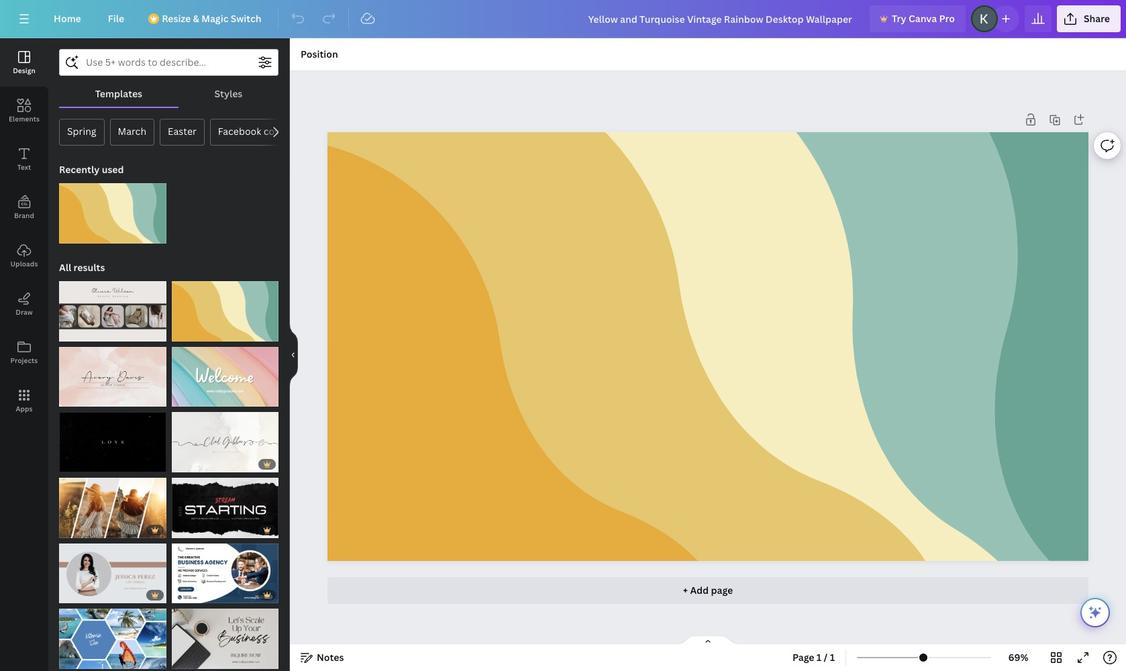 Task type: locate. For each thing, give the bounding box(es) containing it.
brand
[[14, 211, 34, 220]]

pink watercolor background business name facebook cover image
[[59, 347, 166, 407]]

side panel tab list
[[0, 38, 48, 425]]

facebook cover
[[218, 125, 289, 138]]

all results
[[59, 261, 105, 274]]

draw
[[16, 307, 33, 317]]

brand button
[[0, 183, 48, 232]]

uploads
[[10, 259, 38, 268]]

yellow and turquoise vintage rainbow desktop wallpaper image
[[59, 183, 166, 244], [172, 281, 279, 341]]

yellow and turquoise vintage rainbow desktop wallpaper image up colorful photo rainbow facebook cover
[[172, 281, 279, 341]]

Design title text field
[[578, 5, 865, 32]]

position button
[[295, 44, 343, 65]]

elements button
[[0, 87, 48, 135]]

1 vertical spatial yellow and turquoise vintage rainbow desktop wallpaper group
[[172, 273, 279, 341]]

ginger sunny just living photo collage facebook cover group
[[59, 470, 166, 538]]

1 left /
[[817, 651, 822, 664]]

all
[[59, 261, 71, 274]]

navy and white modern the creative business agency facebook cover image
[[172, 544, 279, 604]]

1 right /
[[830, 651, 835, 664]]

march
[[118, 125, 146, 138]]

used
[[102, 163, 124, 176]]

beige elegant aesthetic tender beauty salon facebook cover group
[[172, 404, 279, 473]]

yellow and turquoise vintage rainbow desktop wallpaper group
[[59, 175, 166, 244], [172, 273, 279, 341]]

share button
[[1057, 5, 1121, 32]]

69%
[[1009, 651, 1029, 664]]

projects button
[[0, 328, 48, 377]]

results
[[74, 261, 105, 274]]

resize & magic switch button
[[140, 5, 272, 32]]

+
[[683, 584, 688, 597]]

yellow and turquoise vintage rainbow desktop wallpaper image down used
[[59, 183, 166, 244]]

resize & magic switch
[[162, 12, 262, 25]]

easter
[[168, 125, 197, 138]]

page
[[793, 651, 815, 664]]

page 1 / 1
[[793, 651, 835, 664]]

show pages image
[[676, 635, 740, 646]]

0 horizontal spatial 1
[[817, 651, 822, 664]]

0 horizontal spatial yellow and turquoise vintage rainbow desktop wallpaper image
[[59, 183, 166, 244]]

1
[[817, 651, 822, 664], [830, 651, 835, 664]]

styles button
[[178, 81, 279, 107]]

text button
[[0, 135, 48, 183]]

69% button
[[997, 647, 1040, 669]]

file
[[108, 12, 124, 25]]

facebook cover button
[[210, 119, 297, 146]]

easter button
[[160, 119, 205, 146]]

cover
[[264, 125, 289, 138]]

design button
[[0, 38, 48, 87]]

0 vertical spatial yellow and turquoise vintage rainbow desktop wallpaper group
[[59, 175, 166, 244]]

ginger sunny just living photo collage facebook cover image
[[59, 478, 166, 538]]

1 horizontal spatial 1
[[830, 651, 835, 664]]

notes button
[[295, 647, 349, 669]]

0 vertical spatial yellow and turquoise vintage rainbow desktop wallpaper image
[[59, 183, 166, 244]]

pro
[[939, 12, 955, 25]]

page
[[711, 584, 733, 597]]

1 1 from the left
[[817, 651, 822, 664]]

2 1 from the left
[[830, 651, 835, 664]]

share
[[1084, 12, 1110, 25]]

1 horizontal spatial yellow and turquoise vintage rainbow desktop wallpaper image
[[172, 281, 279, 341]]

recently
[[59, 163, 100, 176]]

apps
[[16, 404, 33, 413]]

peach and gray life coach career profile facebook cover image
[[59, 544, 166, 604]]

styles
[[214, 87, 243, 100]]

1 vertical spatial yellow and turquoise vintage rainbow desktop wallpaper image
[[172, 281, 279, 341]]

blue sea photo collage facebook cover image
[[59, 609, 166, 669]]

peach and gray life coach career profile facebook cover group
[[59, 535, 166, 604]]



Task type: describe. For each thing, give the bounding box(es) containing it.
elements
[[9, 114, 40, 124]]

apps button
[[0, 377, 48, 425]]

canva assistant image
[[1087, 605, 1104, 621]]

canva
[[909, 12, 937, 25]]

notes
[[317, 651, 344, 664]]

/
[[824, 651, 828, 664]]

colorful photo rainbow facebook cover group
[[172, 339, 279, 407]]

black and silver star dust love facebook cover image
[[59, 412, 166, 473]]

design
[[13, 66, 35, 75]]

add
[[690, 584, 709, 597]]

+ add page
[[683, 584, 733, 597]]

beige aesthetic realistic brand mood board film photo collage facebook cover group
[[59, 273, 166, 341]]

1 horizontal spatial yellow and turquoise vintage rainbow desktop wallpaper group
[[172, 273, 279, 341]]

file button
[[97, 5, 135, 32]]

position
[[301, 48, 338, 60]]

main menu bar
[[0, 0, 1126, 38]]

yellow and turquoise vintage rainbow desktop wallpaper image for yellow and turquoise vintage rainbow desktop wallpaper group to the left
[[59, 183, 166, 244]]

home
[[54, 12, 81, 25]]

black torn paper gaming stream facebook cover group
[[172, 470, 279, 538]]

minimal online business facebook cover photo image
[[172, 609, 279, 669]]

minimal online business facebook cover photo group
[[172, 601, 279, 669]]

&
[[193, 12, 199, 25]]

black and silver star dust love facebook cover group
[[59, 404, 166, 473]]

pink watercolor background business name facebook cover group
[[59, 339, 166, 407]]

spring
[[67, 125, 96, 138]]

recently used
[[59, 163, 124, 176]]

Use 5+ words to describe... search field
[[86, 50, 252, 75]]

home link
[[43, 5, 92, 32]]

blue sea photo collage facebook cover group
[[59, 601, 166, 669]]

try
[[892, 12, 907, 25]]

resize
[[162, 12, 191, 25]]

spring button
[[59, 119, 104, 146]]

magic
[[201, 12, 229, 25]]

beige aesthetic realistic brand mood board film photo collage facebook cover image
[[59, 281, 166, 341]]

templates
[[95, 87, 142, 100]]

beige elegant aesthetic tender beauty salon facebook cover image
[[172, 412, 279, 473]]

try canva pro button
[[870, 5, 966, 32]]

text
[[17, 162, 31, 172]]

projects
[[10, 356, 38, 365]]

draw button
[[0, 280, 48, 328]]

navy and white modern the creative business agency facebook cover group
[[172, 535, 279, 604]]

colorful photo rainbow facebook cover image
[[172, 347, 279, 407]]

try canva pro
[[892, 12, 955, 25]]

black torn paper gaming stream facebook cover image
[[172, 478, 279, 538]]

+ add page button
[[328, 577, 1089, 604]]

uploads button
[[0, 232, 48, 280]]

0 horizontal spatial yellow and turquoise vintage rainbow desktop wallpaper group
[[59, 175, 166, 244]]

march button
[[110, 119, 154, 146]]

switch
[[231, 12, 262, 25]]

facebook
[[218, 125, 261, 138]]

templates button
[[59, 81, 178, 107]]

yellow and turquoise vintage rainbow desktop wallpaper image for yellow and turquoise vintage rainbow desktop wallpaper group to the right
[[172, 281, 279, 341]]

hide image
[[289, 323, 298, 387]]



Task type: vqa. For each thing, say whether or not it's contained in the screenshot.
the left yellow and turquoise vintage rainbow desktop wallpaper 'image'
yes



